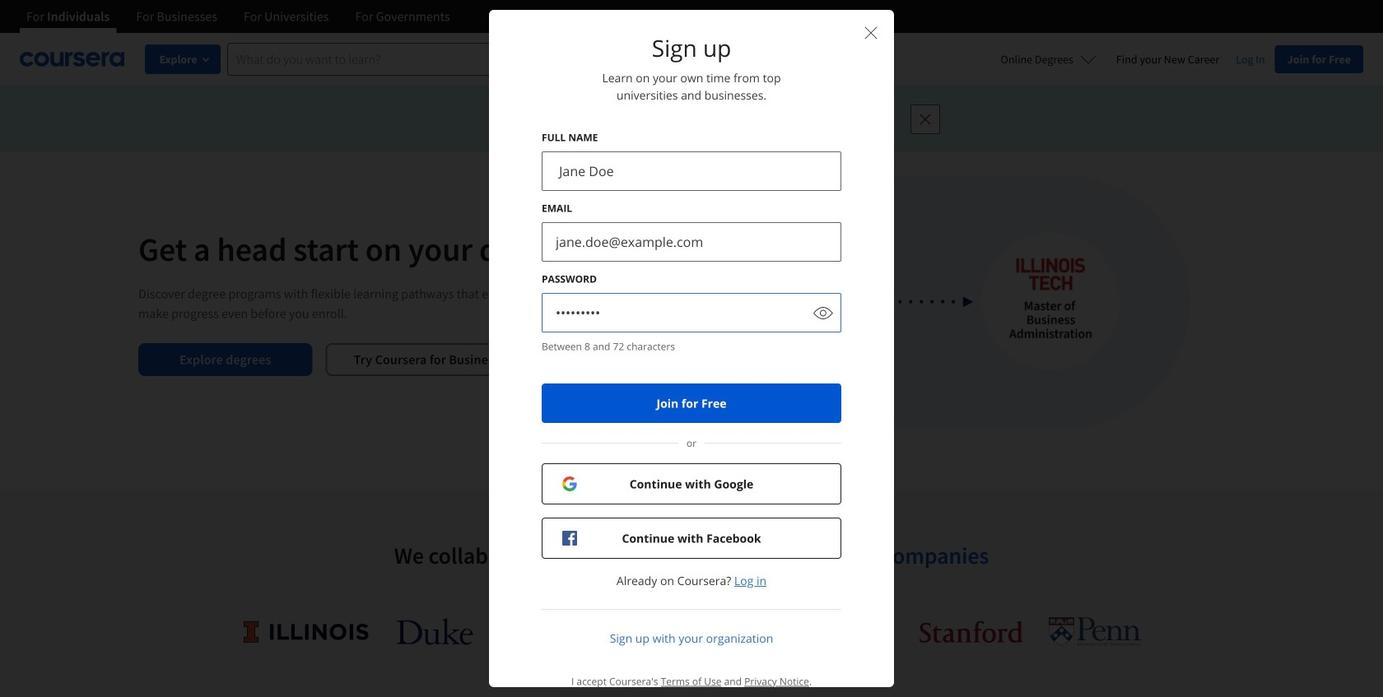 Task type: locate. For each thing, give the bounding box(es) containing it.
coursera image
[[20, 46, 124, 72]]

authentication modal dialog
[[489, 10, 895, 698]]

None search field
[[227, 43, 634, 76]]

stanford university image
[[920, 621, 1024, 643]]

ibm image
[[682, 617, 759, 648]]

close modal image
[[862, 23, 881, 43], [865, 27, 878, 39]]

Enter your full name text field
[[543, 152, 841, 190]]

university of illinois at urbana-champaign image
[[242, 619, 371, 645]]

alert
[[0, 86, 1384, 152]]

duke university image
[[397, 619, 473, 645]]



Task type: describe. For each thing, give the bounding box(es) containing it.
Create password password field
[[543, 294, 807, 332]]

banner navigation
[[13, 0, 463, 33]]

university of pennsylvania image
[[1049, 617, 1142, 648]]

university of michigan image
[[613, 610, 657, 655]]

name@email.com email field
[[543, 223, 841, 261]]

your password is hidden image
[[814, 303, 834, 323]]



Task type: vqa. For each thing, say whether or not it's contained in the screenshot.
Create
no



